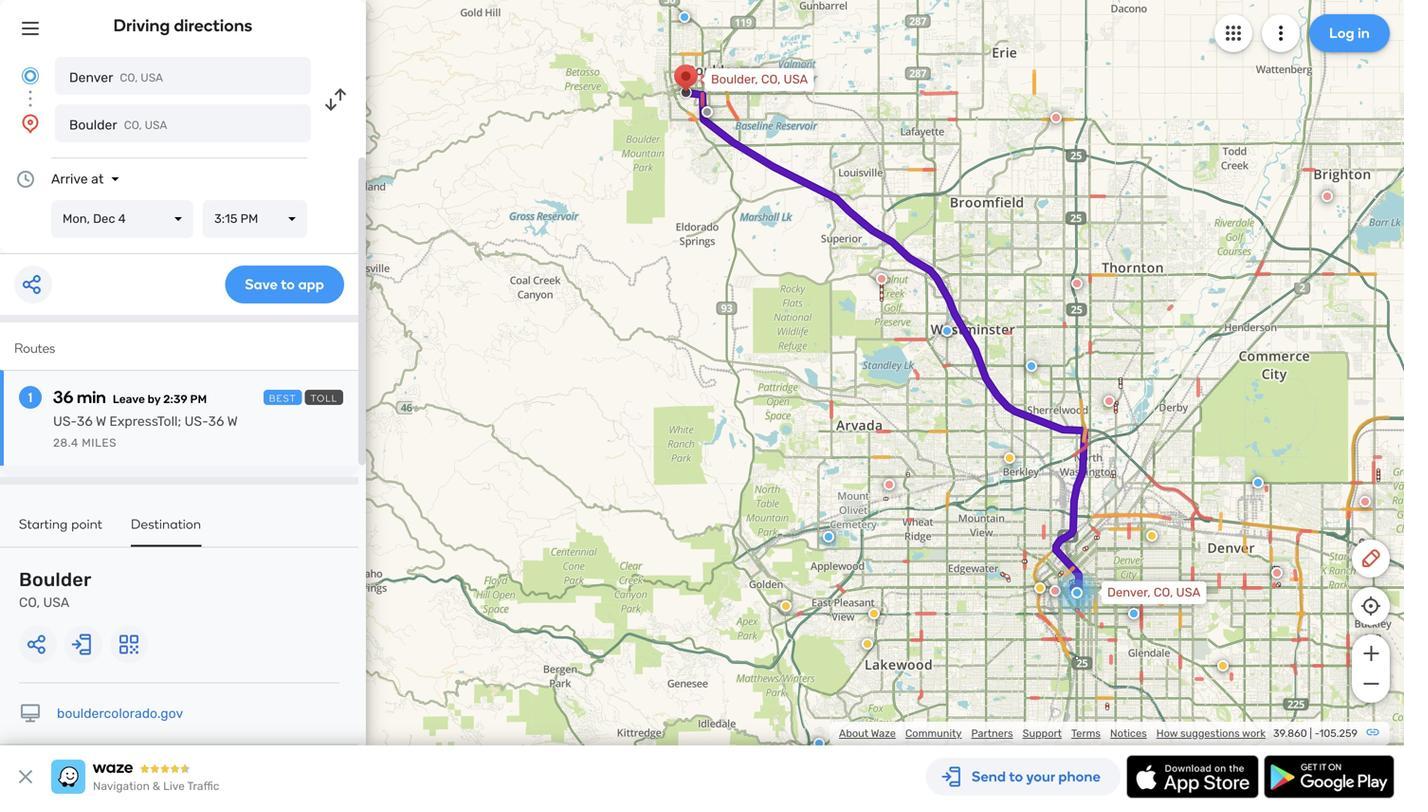 Task type: locate. For each thing, give the bounding box(es) containing it.
1 horizontal spatial hazard image
[[1004, 452, 1016, 464]]

pm
[[241, 212, 258, 226], [190, 393, 207, 406]]

0 horizontal spatial us-
[[53, 414, 77, 429]]

36 down min
[[77, 414, 93, 429]]

police image
[[679, 11, 691, 23], [1026, 360, 1038, 372], [1253, 477, 1264, 488]]

2:39
[[163, 393, 188, 406]]

0 horizontal spatial w
[[96, 414, 106, 429]]

co, right denver
[[120, 71, 138, 84]]

driving directions
[[113, 15, 253, 36]]

usa inside the denver co, usa
[[141, 71, 163, 84]]

boulder co, usa down the starting point button
[[19, 569, 92, 610]]

4
[[118, 212, 126, 226]]

starting
[[19, 516, 68, 532]]

us-
[[53, 414, 77, 429], [185, 414, 208, 429]]

at
[[91, 171, 104, 187]]

usa
[[141, 71, 163, 84], [784, 72, 808, 87], [145, 119, 167, 132], [1177, 585, 1201, 600], [43, 595, 69, 610]]

bouldercolorado.gov link
[[57, 706, 183, 721]]

1 horizontal spatial w
[[227, 414, 238, 429]]

hazard image
[[1004, 452, 1016, 464], [1035, 582, 1046, 594], [862, 638, 874, 650]]

location image
[[19, 112, 42, 135]]

36 right "expresstoll;"
[[208, 414, 224, 429]]

36 left min
[[53, 387, 73, 407]]

usa right denver,
[[1177, 585, 1201, 600]]

mon,
[[63, 212, 90, 226]]

0 vertical spatial pm
[[241, 212, 258, 226]]

traffic
[[187, 780, 219, 793]]

2 vertical spatial hazard image
[[862, 638, 874, 650]]

about waze link
[[839, 727, 896, 740]]

terms link
[[1072, 727, 1101, 740]]

current location image
[[19, 64, 42, 87]]

36 min leave by 2:39 pm
[[53, 387, 207, 407]]

accident image
[[702, 106, 713, 118]]

starting point button
[[19, 516, 102, 545]]

co, down the denver co, usa
[[124, 119, 142, 132]]

us-36 w expresstoll; us-36 w 28.4 miles
[[53, 414, 238, 450]]

navigation & live traffic
[[93, 780, 219, 793]]

0 vertical spatial hazard image
[[1004, 452, 1016, 464]]

road closed image
[[1072, 278, 1083, 289], [1360, 496, 1372, 507]]

2 vertical spatial police image
[[1253, 477, 1264, 488]]

0 vertical spatial boulder
[[69, 117, 117, 133]]

boulder, co, usa
[[711, 72, 808, 87]]

0 horizontal spatial pm
[[190, 393, 207, 406]]

support
[[1023, 727, 1062, 740]]

denver, co, usa
[[1108, 585, 1201, 600]]

police image
[[942, 325, 953, 337], [823, 531, 835, 543], [1129, 608, 1140, 619], [814, 738, 825, 749]]

waze
[[871, 727, 896, 740]]

about
[[839, 727, 869, 740]]

us- up 28.4
[[53, 414, 77, 429]]

boulder co, usa
[[69, 117, 167, 133], [19, 569, 92, 610]]

0 horizontal spatial police image
[[679, 11, 691, 23]]

boulder down the starting point button
[[19, 569, 92, 591]]

usa down the denver co, usa
[[145, 119, 167, 132]]

36
[[53, 387, 73, 407], [77, 414, 93, 429], [208, 414, 224, 429]]

0 vertical spatial road closed image
[[1072, 278, 1083, 289]]

w right "expresstoll;"
[[227, 414, 238, 429]]

1 vertical spatial pm
[[190, 393, 207, 406]]

usa down driving
[[141, 71, 163, 84]]

boulder down denver
[[69, 117, 117, 133]]

boulder
[[69, 117, 117, 133], [19, 569, 92, 591]]

denver,
[[1108, 585, 1151, 600]]

mon, dec 4
[[63, 212, 126, 226]]

pm right 3:15
[[241, 212, 258, 226]]

destination
[[131, 516, 201, 532]]

w up miles
[[96, 414, 106, 429]]

0 horizontal spatial road closed image
[[1072, 278, 1083, 289]]

2 w from the left
[[227, 414, 238, 429]]

co, down the starting point button
[[19, 595, 40, 610]]

1 vertical spatial hazard image
[[1035, 582, 1046, 594]]

co, inside the denver co, usa
[[120, 71, 138, 84]]

computer image
[[19, 702, 42, 725]]

1 vertical spatial police image
[[1026, 360, 1038, 372]]

1 horizontal spatial police image
[[1026, 360, 1038, 372]]

-
[[1315, 727, 1320, 740]]

hazard image
[[1147, 530, 1158, 542], [781, 600, 792, 612], [869, 608, 880, 619], [1218, 660, 1229, 672]]

denver co, usa
[[69, 70, 163, 85]]

co,
[[120, 71, 138, 84], [761, 72, 781, 87], [124, 119, 142, 132], [1154, 585, 1174, 600], [19, 595, 40, 610]]

1 horizontal spatial road closed image
[[1360, 496, 1372, 507]]

notices link
[[1111, 727, 1147, 740]]

1 vertical spatial road closed image
[[1360, 496, 1372, 507]]

1 horizontal spatial us-
[[185, 414, 208, 429]]

0 horizontal spatial hazard image
[[862, 638, 874, 650]]

0 vertical spatial police image
[[679, 11, 691, 23]]

directions
[[174, 15, 253, 36]]

boulder co, usa down the denver co, usa
[[69, 117, 167, 133]]

road closed image
[[1051, 112, 1062, 123], [1322, 191, 1334, 202], [876, 273, 888, 285], [1104, 396, 1115, 407], [884, 479, 895, 490], [1272, 567, 1283, 579], [1050, 585, 1061, 597]]

pm inside 3:15 pm list box
[[241, 212, 258, 226]]

expresstoll;
[[109, 414, 181, 429]]

1 horizontal spatial pm
[[241, 212, 258, 226]]

|
[[1310, 727, 1313, 740]]

how
[[1157, 727, 1178, 740]]

us- down 2:39
[[185, 414, 208, 429]]

&
[[153, 780, 160, 793]]

best
[[269, 393, 297, 404]]

co, right denver,
[[1154, 585, 1174, 600]]

pm right 2:39
[[190, 393, 207, 406]]

destination button
[[131, 516, 201, 547]]

3:15 pm
[[214, 212, 258, 226]]

w
[[96, 414, 106, 429], [227, 414, 238, 429]]



Task type: describe. For each thing, give the bounding box(es) containing it.
dec
[[93, 212, 115, 226]]

2 us- from the left
[[185, 414, 208, 429]]

arrive at
[[51, 171, 104, 187]]

support link
[[1023, 727, 1062, 740]]

min
[[77, 387, 106, 407]]

routes
[[14, 340, 55, 356]]

1 horizontal spatial 36
[[77, 414, 93, 429]]

105.259
[[1320, 727, 1358, 740]]

arrive
[[51, 171, 88, 187]]

pencil image
[[1360, 547, 1383, 570]]

terms
[[1072, 727, 1101, 740]]

usa down the starting point button
[[43, 595, 69, 610]]

1 w from the left
[[96, 414, 106, 429]]

1 us- from the left
[[53, 414, 77, 429]]

zoom out image
[[1360, 672, 1383, 695]]

community link
[[906, 727, 962, 740]]

how suggestions work link
[[1157, 727, 1266, 740]]

notices
[[1111, 727, 1147, 740]]

28.4
[[53, 436, 79, 450]]

driving
[[113, 15, 170, 36]]

work
[[1243, 727, 1266, 740]]

partners
[[972, 727, 1014, 740]]

clock image
[[14, 168, 37, 191]]

bouldercolorado.gov
[[57, 706, 183, 721]]

0 vertical spatial boulder co, usa
[[69, 117, 167, 133]]

x image
[[14, 765, 37, 788]]

usa right boulder,
[[784, 72, 808, 87]]

toll
[[311, 393, 338, 404]]

starting point
[[19, 516, 102, 532]]

39.860
[[1274, 727, 1308, 740]]

2 horizontal spatial police image
[[1253, 477, 1264, 488]]

2 horizontal spatial hazard image
[[1035, 582, 1046, 594]]

community
[[906, 727, 962, 740]]

link image
[[1366, 725, 1381, 740]]

miles
[[82, 436, 117, 450]]

zoom in image
[[1360, 642, 1383, 665]]

denver
[[69, 70, 113, 85]]

2 horizontal spatial 36
[[208, 414, 224, 429]]

suggestions
[[1181, 727, 1240, 740]]

point
[[71, 516, 102, 532]]

leave
[[113, 393, 145, 406]]

about waze community partners support terms notices how suggestions work 39.860 | -105.259
[[839, 727, 1358, 740]]

live
[[163, 780, 185, 793]]

3:15 pm list box
[[203, 200, 307, 238]]

partners link
[[972, 727, 1014, 740]]

0 horizontal spatial 36
[[53, 387, 73, 407]]

3:15
[[214, 212, 238, 226]]

mon, dec 4 list box
[[51, 200, 193, 238]]

1 vertical spatial boulder
[[19, 569, 92, 591]]

pm inside 36 min leave by 2:39 pm
[[190, 393, 207, 406]]

1
[[28, 389, 33, 405]]

by
[[148, 393, 161, 406]]

1 vertical spatial boulder co, usa
[[19, 569, 92, 610]]

navigation
[[93, 780, 150, 793]]

boulder,
[[711, 72, 758, 87]]

co, right boulder,
[[761, 72, 781, 87]]



Task type: vqa. For each thing, say whether or not it's contained in the screenshot.
Paramus; within SR-17 S Paramus; I-95 S • NJ Turnpike (eastern spur) Ridgefield 34.6 miles
no



